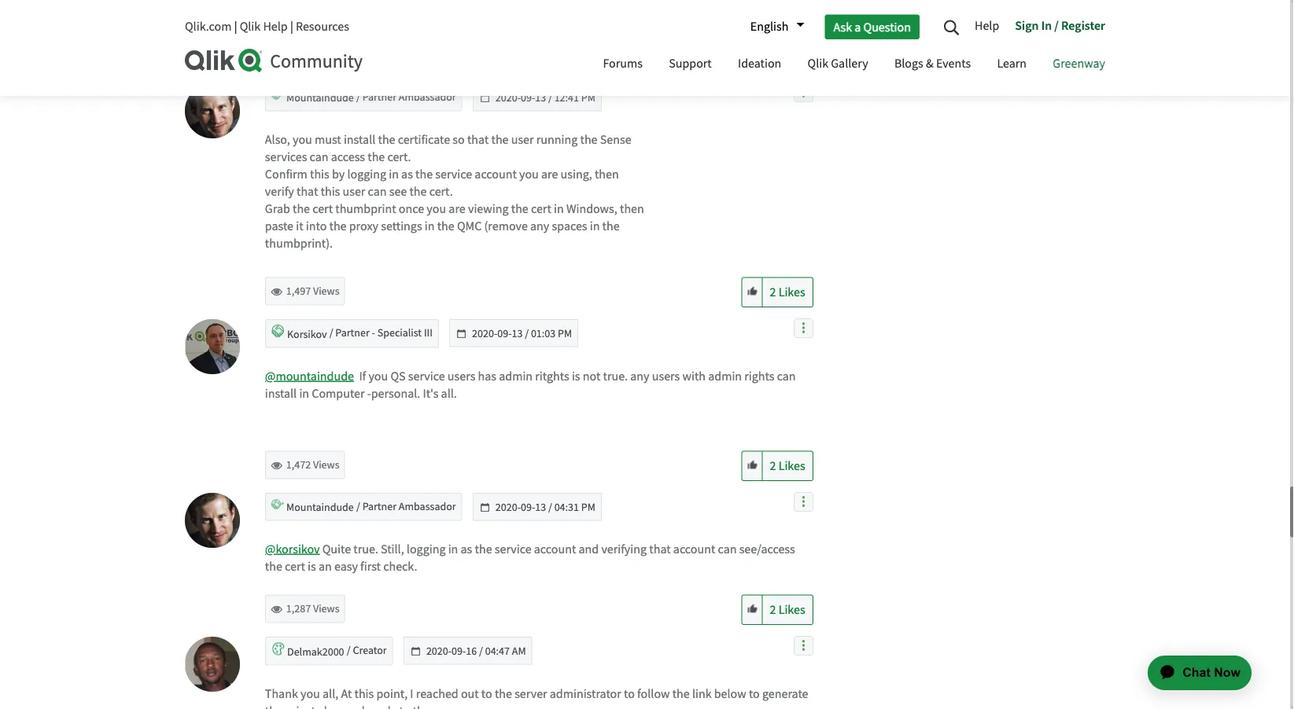 Task type: vqa. For each thing, say whether or not it's contained in the screenshot.
top VIEWS
yes



Task type: describe. For each thing, give the bounding box(es) containing it.
english button
[[743, 13, 805, 40]]

1,497 views
[[286, 285, 340, 299]]

0 vertical spatial ‎2020-09-13
[[496, 91, 546, 105]]

1 admin from the left
[[499, 369, 533, 385]]

partner for services can access the cert.
[[363, 90, 397, 105]]

views for @korsikov
[[313, 603, 340, 617]]

sign in / register
[[1015, 17, 1106, 33]]

register
[[1062, 17, 1106, 33]]

1,472
[[286, 459, 311, 473]]

partner for quite true. still, logging in as the service account and verifying that account can see/access the cert is an easy first check.
[[363, 500, 397, 515]]

09- for quite true. still, logging in as the service account and verifying that account can see/access the cert is an easy first check.
[[521, 501, 535, 515]]

2 for if you qs service users has admin ritghts is not true. any users with admin rights can install in computer -personal. it's all.
[[770, 459, 776, 475]]

pm for is
[[558, 327, 572, 341]]

09- for if you qs service users has admin ritghts is not true. any users with admin rights can install in computer -personal. it's all.
[[498, 327, 512, 341]]

you right once
[[427, 201, 446, 217]]

1 horizontal spatial cert
[[313, 201, 333, 217]]

ideation button
[[726, 42, 794, 88]]

0 vertical spatial then
[[595, 166, 619, 183]]

see
[[389, 184, 407, 200]]

can down must
[[310, 149, 329, 165]]

1 2 from the top
[[770, 285, 776, 301]]

qlik.com link
[[185, 18, 232, 35]]

below
[[714, 687, 747, 703]]

resources
[[296, 18, 349, 35]]

2 | from the left
[[290, 18, 293, 35]]

blogs & events
[[895, 55, 971, 72]]

‎2020- for quite true. still, logging in as the service account and verifying that account can see/access the cert is an easy first check.
[[496, 501, 521, 515]]

thank you all, at this point, i reached out to the server administrator to follow the link below to generate the private key and apply to the server.
[[265, 687, 809, 710]]

personal.
[[371, 386, 420, 402]]

you for certificate
[[293, 132, 312, 148]]

korsikov
[[287, 328, 327, 342]]

certificate
[[398, 132, 450, 148]]

blogs & events button
[[883, 42, 983, 88]]

2 for quite true. still, logging in as the service account and verifying that account can see/access the cert is an easy first check.
[[770, 603, 776, 619]]

1 | from the left
[[234, 18, 237, 35]]

12:41 pm
[[555, 91, 596, 105]]

likes for quite true. still, logging in as the service account and verifying that account can see/access the cert is an easy first check.
[[779, 603, 806, 619]]

16
[[466, 645, 477, 659]]

an
[[319, 559, 332, 575]]

1 horizontal spatial cert.
[[429, 184, 453, 200]]

‎2020-09-16
[[426, 645, 477, 659]]

partner for if you qs service users has admin ritghts is not true. any users with admin rights can install in computer -personal. it's all.
[[336, 327, 370, 341]]

as inside quite true. still, logging in as the service account and verifying that account can see/access the cert is an easy first check.
[[461, 542, 472, 558]]

/
[[1055, 17, 1059, 33]]

link
[[692, 687, 712, 703]]

0 horizontal spatial are
[[449, 201, 466, 217]]

qs
[[391, 369, 406, 385]]

21 comments
[[185, 26, 312, 55]]

sign in / register link
[[1008, 12, 1106, 42]]

english
[[751, 18, 789, 35]]

qlik gallery
[[808, 55, 869, 72]]

mountaindude image for services can access the cert.
[[185, 84, 240, 139]]

server.
[[433, 704, 468, 710]]

2 likes for quite true. still, logging in as the service account and verifying that account can see/access the cert is an easy first check.
[[770, 603, 806, 619]]

04:47 am
[[485, 645, 526, 659]]

greenway
[[1053, 55, 1106, 72]]

not
[[583, 369, 601, 385]]

support
[[669, 55, 712, 72]]

apply
[[367, 704, 397, 710]]

all.
[[441, 386, 457, 402]]

@mountaindude link
[[265, 369, 354, 385]]

specialist
[[378, 327, 422, 341]]

question
[[864, 19, 911, 35]]

1 users from the left
[[448, 369, 476, 385]]

still,
[[381, 542, 404, 558]]

partner ambassador for quite true. still, logging in as the service account and verifying that account can see/access the cert is an easy first check.
[[360, 500, 456, 515]]

korsikov link
[[287, 328, 327, 342]]

must
[[315, 132, 341, 148]]

is inside the if you qs service users has admin ritghts is not true. any users with admin rights can install in computer -personal. it's all.
[[572, 369, 580, 385]]

thank
[[265, 687, 298, 703]]

mountaindude for services can access the cert.
[[287, 91, 354, 105]]

point,
[[377, 687, 408, 703]]

0 horizontal spatial that
[[297, 184, 318, 200]]

ask
[[834, 19, 852, 35]]

that inside quite true. still, logging in as the service account and verifying that account can see/access the cert is an easy first check.
[[649, 542, 671, 558]]

generate
[[763, 687, 809, 703]]

follow
[[638, 687, 670, 703]]

blogs
[[895, 55, 924, 72]]

delmak2000 image
[[185, 638, 240, 693]]

creator
[[351, 644, 387, 659]]

0 horizontal spatial help
[[263, 18, 288, 35]]

to left follow
[[624, 687, 635, 703]]

views for @mountaindude
[[313, 459, 340, 473]]

partner ambassador image for services can access the cert.
[[271, 89, 284, 101]]

0 vertical spatial -
[[372, 327, 375, 341]]

1 vertical spatial this
[[321, 184, 340, 200]]

01:03
[[531, 327, 556, 341]]

any inside the if you qs service users has admin ritghts is not true. any users with admin rights can install in computer -personal. it's all.
[[631, 369, 650, 385]]

logging inside also, you must install the certificate so that the user running the sense services can access the cert. confirm this by logging in as the service account you are using, then verify that this user can see the cert. grab the cert thumbprint once you are viewing the cert in windows, then paste it into the proxy settings in the qmc (remove any spaces in the thumbprint).
[[347, 166, 386, 183]]

in right settings
[[425, 218, 435, 234]]

0 horizontal spatial qlik
[[240, 18, 261, 35]]

running
[[537, 132, 578, 148]]

mountaindude image for quite true. still, logging in as the service account and verifying that account can see/access the cert is an easy first check.
[[185, 494, 240, 549]]

paste
[[265, 218, 294, 234]]

verify
[[265, 184, 294, 200]]

&
[[926, 55, 934, 72]]

spaces
[[552, 218, 588, 234]]

partner - specialist iii image
[[271, 325, 285, 338]]

can inside quite true. still, logging in as the service account and verifying that account can see/access the cert is an easy first check.
[[718, 542, 737, 558]]

21
[[185, 26, 207, 55]]

service inside quite true. still, logging in as the service account and verifying that account can see/access the cert is an easy first check.
[[495, 542, 532, 558]]

proxy
[[349, 218, 379, 234]]

2 horizontal spatial cert
[[531, 201, 552, 217]]

help link
[[975, 12, 1008, 42]]

iii
[[424, 327, 433, 341]]

delmak2000 link
[[287, 646, 344, 660]]

true. inside the if you qs service users has admin ritghts is not true. any users with admin rights can install in computer -personal. it's all.
[[603, 369, 628, 385]]

settings
[[381, 218, 422, 234]]

qlik help link
[[240, 18, 288, 35]]

1,472 views
[[286, 459, 340, 473]]

learn button
[[986, 42, 1039, 88]]

help inside 'link'
[[975, 17, 1000, 33]]

by
[[332, 166, 345, 183]]

0 vertical spatial 13
[[535, 91, 546, 105]]

quite
[[322, 542, 351, 558]]

out
[[461, 687, 479, 703]]

09- left 04:47
[[452, 645, 466, 659]]

install inside also, you must install the certificate so that the user running the sense services can access the cert. confirm this by logging in as the service account you are using, then verify that this user can see the cert. grab the cert thumbprint once you are viewing the cert in windows, then paste it into the proxy settings in the qmc (remove any spaces in the thumbprint).
[[344, 132, 376, 148]]

- inside the if you qs service users has admin ritghts is not true. any users with admin rights can install in computer -personal. it's all.
[[367, 386, 371, 402]]

qlik.com
[[185, 18, 232, 35]]

mountaindude for quite true. still, logging in as the service account and verifying that account can see/access the cert is an easy first check.
[[287, 501, 354, 515]]

likes for if you qs service users has admin ritghts is not true. any users with admin rights can install in computer -personal. it's all.
[[779, 459, 806, 475]]

first
[[361, 559, 381, 575]]

i
[[410, 687, 414, 703]]

this inside thank you all, at this point, i reached out to the server administrator to follow the link below to generate the private key and apply to the server.
[[355, 687, 374, 703]]

viewing
[[468, 201, 509, 217]]

menu bar containing forums
[[591, 42, 1118, 88]]

qmc
[[457, 218, 482, 234]]

qlik image
[[185, 49, 264, 72]]

(remove
[[484, 218, 528, 234]]

1 horizontal spatial then
[[620, 201, 644, 217]]

any inside also, you must install the certificate so that the user running the sense services can access the cert. confirm this by logging in as the service account you are using, then verify that this user can see the cert. grab the cert thumbprint once you are viewing the cert in windows, then paste it into the proxy settings in the qmc (remove any spaces in the thumbprint).
[[530, 218, 550, 234]]

12:41
[[555, 91, 579, 105]]

service inside the if you qs service users has admin ritghts is not true. any users with admin rights can install in computer -personal. it's all.
[[408, 369, 445, 385]]

in up the see
[[389, 166, 399, 183]]

learn
[[997, 55, 1027, 72]]

to down point,
[[399, 704, 410, 710]]

check.
[[383, 559, 417, 575]]

quite true. still, logging in as the service account and verifying that account can see/access the cert is an easy first check.
[[265, 542, 795, 575]]

cert inside quite true. still, logging in as the service account and verifying that account can see/access the cert is an easy first check.
[[285, 559, 305, 575]]

@korsikov link
[[265, 542, 320, 558]]



Task type: locate. For each thing, give the bounding box(es) containing it.
2 vertical spatial ‎2020-09-13
[[496, 501, 546, 515]]

0 vertical spatial is
[[572, 369, 580, 385]]

@mountaindude
[[265, 369, 354, 385]]

2 partner ambassador image from the top
[[271, 499, 284, 511]]

1 vertical spatial cert.
[[429, 184, 453, 200]]

in inside quite true. still, logging in as the service account and verifying that account can see/access the cert is an easy first check.
[[448, 542, 458, 558]]

3 views from the top
[[313, 603, 340, 617]]

0 vertical spatial are
[[541, 166, 558, 183]]

any left spaces
[[530, 218, 550, 234]]

cert down @korsikov "link"
[[285, 559, 305, 575]]

0 vertical spatial this
[[310, 166, 330, 183]]

2 mountaindude link from the top
[[287, 501, 354, 515]]

and
[[579, 542, 599, 558], [345, 704, 365, 710]]

user
[[511, 132, 534, 148], [343, 184, 365, 200]]

‎2020- left 16
[[426, 645, 452, 659]]

qlik right qlik.com 'link'
[[240, 18, 261, 35]]

can up 'thumbprint' at left
[[368, 184, 387, 200]]

0 vertical spatial partner ambassador image
[[271, 89, 284, 101]]

in inside the if you qs service users has admin ritghts is not true. any users with admin rights can install in computer -personal. it's all.
[[299, 386, 309, 402]]

| right qlik.com 'link'
[[234, 18, 237, 35]]

and left verifying
[[579, 542, 599, 558]]

1 vertical spatial any
[[631, 369, 650, 385]]

ambassador up the 'still,'
[[399, 500, 456, 515]]

1 mountaindude link from the top
[[287, 91, 354, 105]]

service
[[435, 166, 472, 183], [408, 369, 445, 385], [495, 542, 532, 558]]

1 vertical spatial logging
[[407, 542, 446, 558]]

a
[[855, 19, 861, 35]]

2 horizontal spatial that
[[649, 542, 671, 558]]

0 horizontal spatial install
[[265, 386, 297, 402]]

0 vertical spatial service
[[435, 166, 472, 183]]

that down confirm
[[297, 184, 318, 200]]

09- left 01:03
[[498, 327, 512, 341]]

| right qlik help link
[[290, 18, 293, 35]]

access
[[331, 149, 365, 165]]

0 vertical spatial views
[[313, 285, 340, 299]]

then right using,
[[595, 166, 619, 183]]

1 vertical spatial qlik
[[808, 55, 829, 72]]

views right 1,287 at left bottom
[[313, 603, 340, 617]]

as right the 'still,'
[[461, 542, 472, 558]]

as
[[401, 166, 413, 183], [461, 542, 472, 558]]

users up all.
[[448, 369, 476, 385]]

1 horizontal spatial are
[[541, 166, 558, 183]]

partner up if
[[336, 327, 370, 341]]

2 vertical spatial likes
[[779, 603, 806, 619]]

1 vertical spatial 2 likes
[[770, 459, 806, 475]]

is left not
[[572, 369, 580, 385]]

partner ambassador image
[[271, 89, 284, 101], [271, 499, 284, 511]]

ritghts
[[535, 369, 570, 385]]

2 mountaindude from the top
[[287, 501, 354, 515]]

also,
[[265, 132, 290, 148]]

13 left '04:31'
[[535, 501, 546, 515]]

2 vertical spatial 2
[[770, 603, 776, 619]]

0 horizontal spatial admin
[[499, 369, 533, 385]]

and inside quite true. still, logging in as the service account and verifying that account can see/access the cert is an easy first check.
[[579, 542, 599, 558]]

also, you must install the certificate so that the user running the sense services can access the cert. confirm this by logging in as the service account you are using, then verify that this user can see the cert. grab the cert thumbprint once you are viewing the cert in windows, then paste it into the proxy settings in the qmc (remove any spaces in the thumbprint).
[[265, 132, 644, 252]]

help left the resources link
[[263, 18, 288, 35]]

1 ambassador from the top
[[399, 90, 456, 105]]

true. up first
[[354, 542, 378, 558]]

1 vertical spatial install
[[265, 386, 297, 402]]

‎2020-09-13 left 12:41
[[496, 91, 546, 105]]

verifying
[[602, 542, 647, 558]]

forums button
[[591, 42, 655, 88]]

reached
[[416, 687, 459, 703]]

0 vertical spatial partner
[[363, 90, 397, 105]]

2 likes for if you qs service users has admin ritghts is not true. any users with admin rights can install in computer -personal. it's all.
[[770, 459, 806, 475]]

1 vertical spatial mountaindude
[[287, 501, 354, 515]]

2 horizontal spatial account
[[674, 542, 716, 558]]

to right below
[[749, 687, 760, 703]]

‎2020-09-13 up has
[[472, 327, 523, 341]]

logging inside quite true. still, logging in as the service account and verifying that account can see/access the cert is an easy first check.
[[407, 542, 446, 558]]

are
[[541, 166, 558, 183], [449, 201, 466, 217]]

1 horizontal spatial help
[[975, 17, 1000, 33]]

0 vertical spatial 2 likes
[[770, 285, 806, 301]]

1 horizontal spatial and
[[579, 542, 599, 558]]

application
[[1119, 637, 1271, 710]]

can left see/access
[[718, 542, 737, 558]]

0 horizontal spatial account
[[475, 166, 517, 183]]

pm right '04:31'
[[581, 501, 596, 515]]

1 vertical spatial service
[[408, 369, 445, 385]]

04:31 pm
[[555, 501, 596, 515]]

3 2 from the top
[[770, 603, 776, 619]]

mountaindude link for services can access the cert.
[[287, 91, 354, 105]]

0 vertical spatial logging
[[347, 166, 386, 183]]

0 vertical spatial user
[[511, 132, 534, 148]]

1 vertical spatial ambassador
[[399, 500, 456, 515]]

0 vertical spatial mountaindude link
[[287, 91, 354, 105]]

views right 1,472 at the bottom of page
[[313, 459, 340, 473]]

in right the 'still,'
[[448, 542, 458, 558]]

cert. right the see
[[429, 184, 453, 200]]

2 ambassador from the top
[[399, 500, 456, 515]]

logging down access
[[347, 166, 386, 183]]

admin right has
[[499, 369, 533, 385]]

2 admin from the left
[[708, 369, 742, 385]]

2 vertical spatial service
[[495, 542, 532, 558]]

13 left 12:41
[[535, 91, 546, 105]]

if
[[359, 369, 366, 385]]

mountaindude down 1,472 views in the left of the page
[[287, 501, 354, 515]]

1 vertical spatial ‎2020-09-13
[[472, 327, 523, 341]]

you inside the if you qs service users has admin ritghts is not true. any users with admin rights can install in computer -personal. it's all.
[[369, 369, 388, 385]]

0 vertical spatial pm
[[581, 91, 596, 105]]

1 vertical spatial true.
[[354, 542, 378, 558]]

you right if
[[369, 369, 388, 385]]

user up 'thumbprint' at left
[[343, 184, 365, 200]]

pm for account
[[581, 501, 596, 515]]

true. inside quite true. still, logging in as the service account and verifying that account can see/access the cert is an easy first check.
[[354, 542, 378, 558]]

1 horizontal spatial as
[[461, 542, 472, 558]]

in down @mountaindude
[[299, 386, 309, 402]]

0 vertical spatial that
[[467, 132, 489, 148]]

this left by
[[310, 166, 330, 183]]

this down by
[[321, 184, 340, 200]]

1 vertical spatial that
[[297, 184, 318, 200]]

cert left windows,
[[531, 201, 552, 217]]

you inside thank you all, at this point, i reached out to the server administrator to follow the link below to generate the private key and apply to the server.
[[301, 687, 320, 703]]

install down @mountaindude
[[265, 386, 297, 402]]

mountaindude down the community
[[287, 91, 354, 105]]

1 horizontal spatial install
[[344, 132, 376, 148]]

menu bar
[[591, 42, 1118, 88]]

2 vertical spatial views
[[313, 603, 340, 617]]

rights
[[745, 369, 775, 385]]

can right rights
[[777, 369, 796, 385]]

you
[[293, 132, 312, 148], [519, 166, 539, 183], [427, 201, 446, 217], [369, 369, 388, 385], [301, 687, 320, 703]]

0 vertical spatial any
[[530, 218, 550, 234]]

cert. down certificate
[[388, 149, 411, 165]]

qlik left the gallery
[[808, 55, 829, 72]]

that right verifying
[[649, 542, 671, 558]]

you up private
[[301, 687, 320, 703]]

1 horizontal spatial user
[[511, 132, 534, 148]]

0 horizontal spatial users
[[448, 369, 476, 385]]

you for has
[[369, 369, 388, 385]]

it's
[[423, 386, 439, 402]]

‎2020- up quite true. still, logging in as the service account and verifying that account can see/access the cert is an easy first check.
[[496, 501, 521, 515]]

0 vertical spatial qlik
[[240, 18, 261, 35]]

partner ambassador for services can access the cert.
[[360, 90, 456, 105]]

you down running
[[519, 166, 539, 183]]

2 vertical spatial that
[[649, 542, 671, 558]]

in up spaces
[[554, 201, 564, 217]]

0 horizontal spatial logging
[[347, 166, 386, 183]]

qlik.com | qlik help | resources
[[185, 18, 349, 35]]

0 horizontal spatial and
[[345, 704, 365, 710]]

partner ambassador up certificate
[[360, 90, 456, 105]]

‎2020- for services can access the cert.
[[496, 91, 521, 105]]

mountaindude link down the community
[[287, 91, 354, 105]]

13 for service
[[535, 501, 546, 515]]

ask a question link
[[825, 14, 920, 39]]

any right not
[[631, 369, 650, 385]]

partner down community link
[[363, 90, 397, 105]]

easy
[[334, 559, 358, 575]]

0 vertical spatial true.
[[603, 369, 628, 385]]

partner ambassador image up the also,
[[271, 89, 284, 101]]

09- left 12:41
[[521, 91, 535, 105]]

in down windows,
[[590, 218, 600, 234]]

0 horizontal spatial then
[[595, 166, 619, 183]]

community link
[[185, 49, 576, 73]]

1 vertical spatial -
[[367, 386, 371, 402]]

is inside quite true. still, logging in as the service account and verifying that account can see/access the cert is an easy first check.
[[308, 559, 316, 575]]

1 vertical spatial mountaindude image
[[185, 494, 240, 549]]

partner ambassador
[[360, 90, 456, 105], [360, 500, 456, 515]]

1 2 likes from the top
[[770, 285, 806, 301]]

2 users from the left
[[652, 369, 680, 385]]

install inside the if you qs service users has admin ritghts is not true. any users with admin rights can install in computer -personal. it's all.
[[265, 386, 297, 402]]

2 likes from the top
[[779, 459, 806, 475]]

- right computer
[[367, 386, 371, 402]]

logging up check.
[[407, 542, 446, 558]]

1 vertical spatial views
[[313, 459, 340, 473]]

you up services
[[293, 132, 312, 148]]

1 horizontal spatial any
[[631, 369, 650, 385]]

‎2020-09-13 left '04:31'
[[496, 501, 546, 515]]

private
[[285, 704, 322, 710]]

delmak2000
[[287, 646, 344, 660]]

‎2020- up has
[[472, 327, 498, 341]]

you for point,
[[301, 687, 320, 703]]

partner up the 'still,'
[[363, 500, 397, 515]]

is left an
[[308, 559, 316, 575]]

2 vertical spatial pm
[[581, 501, 596, 515]]

1 vertical spatial is
[[308, 559, 316, 575]]

using,
[[561, 166, 592, 183]]

13
[[535, 91, 546, 105], [512, 327, 523, 341], [535, 501, 546, 515]]

2 views from the top
[[313, 459, 340, 473]]

0 horizontal spatial any
[[530, 218, 550, 234]]

1 vertical spatial mountaindude link
[[287, 501, 354, 515]]

user left running
[[511, 132, 534, 148]]

partner ambassador image for quite true. still, logging in as the service account and verifying that account can see/access the cert is an easy first check.
[[271, 499, 284, 511]]

as inside also, you must install the certificate so that the user running the sense services can access the cert. confirm this by logging in as the service account you are using, then verify that this user can see the cert. grab the cert thumbprint once you are viewing the cert in windows, then paste it into the proxy settings in the qmc (remove any spaces in the thumbprint).
[[401, 166, 413, 183]]

1 horizontal spatial true.
[[603, 369, 628, 385]]

ambassador for services can access the cert.
[[399, 90, 456, 105]]

mountaindude link down 1,472 views in the left of the page
[[287, 501, 354, 515]]

then right windows,
[[620, 201, 644, 217]]

1 vertical spatial 13
[[512, 327, 523, 341]]

ambassador for quite true. still, logging in as the service account and verifying that account can see/access the cert is an easy first check.
[[399, 500, 456, 515]]

0 vertical spatial partner ambassador
[[360, 90, 456, 105]]

1 vertical spatial as
[[461, 542, 472, 558]]

pm right 12:41
[[581, 91, 596, 105]]

into
[[306, 218, 327, 234]]

sense
[[600, 132, 632, 148]]

windows,
[[567, 201, 618, 217]]

1 likes from the top
[[779, 285, 806, 301]]

see/access
[[740, 542, 795, 558]]

@korsikov
[[265, 542, 320, 558]]

mountaindude link
[[287, 91, 354, 105], [287, 501, 354, 515]]

‎2020-
[[496, 91, 521, 105], [472, 327, 498, 341], [496, 501, 521, 515], [426, 645, 452, 659]]

13 for ritghts
[[512, 327, 523, 341]]

1 views from the top
[[313, 285, 340, 299]]

greenway link
[[1041, 42, 1118, 88]]

if you qs service users has admin ritghts is not true. any users with admin rights can install in computer -personal. it's all.
[[265, 369, 799, 402]]

administrator
[[550, 687, 622, 703]]

1 horizontal spatial users
[[652, 369, 680, 385]]

this right at
[[355, 687, 374, 703]]

1 vertical spatial partner ambassador image
[[271, 499, 284, 511]]

cert up into
[[313, 201, 333, 217]]

‎2020-09-13 for the
[[496, 501, 546, 515]]

1 vertical spatial partner ambassador
[[360, 500, 456, 515]]

1 horizontal spatial |
[[290, 18, 293, 35]]

service inside also, you must install the certificate so that the user running the sense services can access the cert. confirm this by logging in as the service account you are using, then verify that this user can see the cert. grab the cert thumbprint once you are viewing the cert in windows, then paste it into the proxy settings in the qmc (remove any spaces in the thumbprint).
[[435, 166, 472, 183]]

0 horizontal spatial user
[[343, 184, 365, 200]]

1 vertical spatial 2
[[770, 459, 776, 475]]

2 vertical spatial 2 likes
[[770, 603, 806, 619]]

‎2020- for if you qs service users has admin ritghts is not true. any users with admin rights can install in computer -personal. it's all.
[[472, 327, 498, 341]]

account right verifying
[[674, 542, 716, 558]]

04:31
[[555, 501, 579, 515]]

1 vertical spatial and
[[345, 704, 365, 710]]

install up access
[[344, 132, 376, 148]]

creator image
[[271, 643, 285, 656]]

1 vertical spatial partner
[[336, 327, 370, 341]]

3 2 likes from the top
[[770, 603, 806, 619]]

ambassador up certificate
[[399, 90, 456, 105]]

2 mountaindude image from the top
[[185, 494, 240, 549]]

1 horizontal spatial qlik
[[808, 55, 829, 72]]

0 vertical spatial likes
[[779, 285, 806, 301]]

true. right not
[[603, 369, 628, 385]]

server
[[515, 687, 547, 703]]

can inside the if you qs service users has admin ritghts is not true. any users with admin rights can install in computer -personal. it's all.
[[777, 369, 796, 385]]

likes
[[779, 285, 806, 301], [779, 459, 806, 475], [779, 603, 806, 619]]

1 horizontal spatial -
[[372, 327, 375, 341]]

‎2020- left 12:41
[[496, 91, 521, 105]]

1 vertical spatial are
[[449, 201, 466, 217]]

confirm
[[265, 166, 308, 183]]

‎2020-09-13 for admin
[[472, 327, 523, 341]]

1 vertical spatial then
[[620, 201, 644, 217]]

qlik gallery link
[[796, 42, 880, 88]]

13 left 01:03
[[512, 327, 523, 341]]

is
[[572, 369, 580, 385], [308, 559, 316, 575]]

0 horizontal spatial -
[[367, 386, 371, 402]]

thumbprint).
[[265, 236, 333, 252]]

0 horizontal spatial as
[[401, 166, 413, 183]]

0 vertical spatial mountaindude image
[[185, 84, 240, 139]]

admin right the with on the bottom of page
[[708, 369, 742, 385]]

that right the so
[[467, 132, 489, 148]]

account inside also, you must install the certificate so that the user running the sense services can access the cert. confirm this by logging in as the service account you are using, then verify that this user can see the cert. grab the cert thumbprint once you are viewing the cert in windows, then paste it into the proxy settings in the qmc (remove any spaces in the thumbprint).
[[475, 166, 517, 183]]

1 mountaindude from the top
[[287, 91, 354, 105]]

2 vertical spatial partner
[[363, 500, 397, 515]]

forums
[[603, 55, 643, 72]]

04:47
[[485, 645, 510, 659]]

partner ambassador image up @korsikov "link"
[[271, 499, 284, 511]]

1 vertical spatial user
[[343, 184, 365, 200]]

1 partner ambassador from the top
[[360, 90, 456, 105]]

09- for services can access the cert.
[[521, 91, 535, 105]]

1 vertical spatial pm
[[558, 327, 572, 341]]

2 partner ambassador from the top
[[360, 500, 456, 515]]

admin
[[499, 369, 533, 385], [708, 369, 742, 385]]

2 2 likes from the top
[[770, 459, 806, 475]]

-
[[372, 327, 375, 341], [367, 386, 371, 402]]

0 vertical spatial as
[[401, 166, 413, 183]]

all,
[[323, 687, 339, 703]]

thumbprint
[[335, 201, 396, 217]]

korsikov image
[[185, 320, 240, 375]]

key
[[324, 704, 342, 710]]

ask a question
[[834, 19, 911, 35]]

1 vertical spatial likes
[[779, 459, 806, 475]]

pm right 01:03
[[558, 327, 572, 341]]

0 horizontal spatial cert.
[[388, 149, 411, 165]]

account down '04:31'
[[534, 542, 576, 558]]

pm
[[581, 91, 596, 105], [558, 327, 572, 341], [581, 501, 596, 515]]

1 horizontal spatial account
[[534, 542, 576, 558]]

account up viewing
[[475, 166, 517, 183]]

partner ambassador up the 'still,'
[[360, 500, 456, 515]]

sign
[[1015, 17, 1039, 33]]

- left the specialist
[[372, 327, 375, 341]]

09- left '04:31'
[[521, 501, 535, 515]]

3 likes from the top
[[779, 603, 806, 619]]

community
[[270, 49, 363, 73]]

2 2 from the top
[[770, 459, 776, 475]]

0 vertical spatial mountaindude
[[287, 91, 354, 105]]

so
[[453, 132, 465, 148]]

users left the with on the bottom of page
[[652, 369, 680, 385]]

events
[[936, 55, 971, 72]]

1 partner ambassador image from the top
[[271, 89, 284, 101]]

0 vertical spatial cert.
[[388, 149, 411, 165]]

and inside thank you all, at this point, i reached out to the server administrator to follow the link below to generate the private key and apply to the server.
[[345, 704, 365, 710]]

are left using,
[[541, 166, 558, 183]]

0 horizontal spatial is
[[308, 559, 316, 575]]

ambassador
[[399, 90, 456, 105], [399, 500, 456, 515]]

to right out
[[482, 687, 492, 703]]

are up qmc
[[449, 201, 466, 217]]

as up the see
[[401, 166, 413, 183]]

0 horizontal spatial |
[[234, 18, 237, 35]]

services
[[265, 149, 307, 165]]

2 vertical spatial this
[[355, 687, 374, 703]]

mountaindude image
[[185, 84, 240, 139], [185, 494, 240, 549]]

0 horizontal spatial cert
[[285, 559, 305, 575]]

1 mountaindude image from the top
[[185, 84, 240, 139]]

views right the 1,497
[[313, 285, 340, 299]]

help left sign
[[975, 17, 1000, 33]]

has
[[478, 369, 497, 385]]

mountaindude link for quite true. still, logging in as the service account and verifying that account can see/access the cert is an easy first check.
[[287, 501, 354, 515]]

and down at
[[345, 704, 365, 710]]

it
[[296, 218, 303, 234]]



